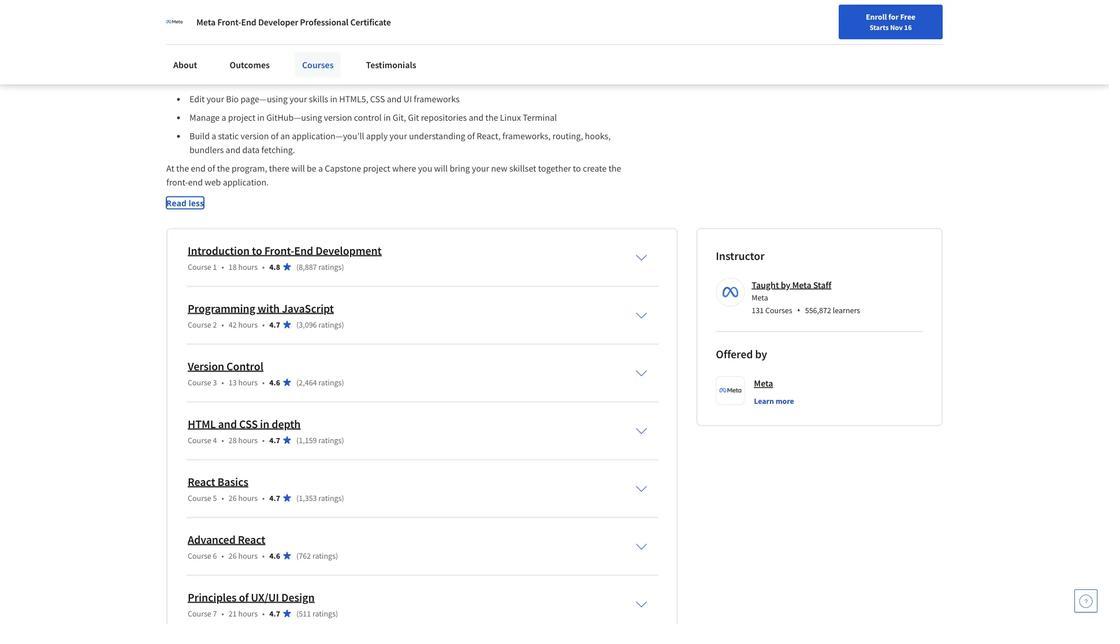 Task type: vqa. For each thing, say whether or not it's contained in the screenshot.


Task type: describe. For each thing, give the bounding box(es) containing it.
1 vertical spatial hands-
[[294, 5, 321, 17]]

of left react,
[[468, 130, 475, 142]]

) for programming with javascript
[[342, 319, 344, 330]]

throughout
[[166, 0, 213, 3]]

the down bundlers
[[217, 163, 230, 174]]

principles
[[188, 590, 237, 605]]

at for at the end of each course, you'll complete a project to test your new skills and ensure you understand the criteria before moving on to the next course. there are 9 projects in which you'll use a lab environment or a web application to perform tasks such as:
[[166, 42, 175, 54]]

principles of ux/ui design link
[[188, 590, 315, 605]]

advanced react
[[188, 532, 266, 547]]

to up "as:" at the left of the page
[[209, 56, 217, 68]]

meta left staff at the right
[[793, 279, 812, 291]]

relevant
[[567, 5, 598, 17]]

web inside "at the end of the program, there will be a capstone project where you will bring your new skillset together to create the front-end web application."
[[205, 177, 221, 188]]

and inside build a static version of an application—you'll apply your understanding of react, frameworks, routing, hooks, bundlers and data fetching.
[[226, 144, 241, 156]]

ensure
[[466, 42, 492, 54]]

hours for with
[[238, 319, 258, 330]]

( 1,353 ratings )
[[297, 493, 344, 503]]

on up certificate
[[355, 0, 365, 3]]

the up 'application'
[[556, 42, 569, 54]]

routing,
[[553, 130, 584, 142]]

courses inside 'link'
[[302, 59, 334, 71]]

( 2,464 ratings )
[[297, 377, 344, 388]]

in left "depth"
[[260, 417, 270, 431]]

in inside throughout the program, you'll engage in hands-on activities that offer opportunities to practice and implement what you are learning. you'll complete hands-on projects that you can showcase during job interviews and on relevant social networks.
[[319, 0, 327, 3]]

developer
[[258, 16, 298, 28]]

about link
[[166, 52, 204, 77]]

projects inside throughout the program, you'll engage in hands-on activities that offer opportunities to practice and implement what you are learning. you'll complete hands-on projects that you can showcase during job interviews and on relevant social networks.
[[333, 5, 364, 17]]

0 horizontal spatial skills
[[309, 93, 329, 105]]

course for react basics
[[188, 493, 211, 503]]

criteria
[[571, 42, 599, 54]]

development
[[316, 243, 382, 258]]

html5,
[[340, 93, 369, 105]]

outcomes link
[[223, 52, 277, 77]]

new inside at the end of each course, you'll complete a project to test your new skills and ensure you understand the criteria before moving on to the next course. there are 9 projects in which you'll use a lab environment or a web application to perform tasks such as:
[[410, 42, 426, 54]]

each
[[217, 42, 236, 54]]

course for introduction to front-end development
[[188, 262, 211, 272]]

introduction to front-end development link
[[188, 243, 382, 258]]

) for principles of ux/ui design
[[336, 608, 338, 619]]

to up course 1 • 18 hours •
[[252, 243, 262, 258]]

html and css in depth
[[188, 417, 301, 431]]

program, inside throughout the program, you'll engage in hands-on activities that offer opportunities to practice and implement what you are learning. you'll complete hands-on projects that you can showcase during job interviews and on relevant social networks.
[[229, 0, 265, 3]]

testimonials
[[366, 59, 417, 71]]

the inside throughout the program, you'll engage in hands-on activities that offer opportunities to practice and implement what you are learning. you'll complete hands-on projects that you can showcase during job interviews and on relevant social networks.
[[214, 0, 227, 3]]

taught
[[752, 279, 780, 291]]

and right interviews
[[538, 5, 553, 17]]

are inside throughout the program, you'll engage in hands-on activities that offer opportunities to practice and implement what you are learning. you'll complete hands-on projects that you can showcase during job interviews and on relevant social networks.
[[183, 5, 195, 17]]

html
[[188, 417, 216, 431]]

taught by meta staff meta 131 courses • 556,872 learners
[[752, 279, 861, 316]]

a right or
[[515, 56, 520, 68]]

introduction to front-end development
[[188, 243, 382, 258]]

read less
[[166, 197, 204, 208]]

2 vertical spatial you'll
[[394, 56, 415, 68]]

learn more
[[755, 396, 795, 406]]

learn
[[755, 396, 775, 406]]

where
[[393, 163, 417, 174]]

and up course 4 • 28 hours •
[[218, 417, 237, 431]]

course 3 • 13 hours •
[[188, 377, 265, 388]]

certificate
[[351, 16, 391, 28]]

control
[[354, 112, 382, 123]]

( 3,096 ratings )
[[297, 319, 344, 330]]

meta up "learn"
[[755, 378, 774, 389]]

introduction
[[188, 243, 250, 258]]

762
[[299, 551, 311, 561]]

an
[[281, 130, 290, 142]]

21
[[229, 608, 237, 619]]

skillset
[[510, 163, 537, 174]]

courses link
[[295, 52, 341, 77]]

556,872
[[806, 305, 832, 316]]

react basics
[[188, 475, 249, 489]]

13
[[229, 377, 237, 388]]

of inside "at the end of the program, there will be a capstone project where you will bring your new skillset together to create the front-end web application."
[[208, 163, 215, 174]]

9
[[320, 56, 325, 68]]

courses inside taught by meta staff meta 131 courses • 556,872 learners
[[766, 305, 793, 316]]

on down implement
[[555, 5, 565, 17]]

opportunities
[[441, 0, 494, 3]]

course,
[[237, 42, 265, 54]]

• right 2
[[222, 319, 224, 330]]

javascript
[[282, 301, 334, 316]]

your up github—using
[[290, 93, 307, 105]]

offered
[[716, 347, 754, 362]]

outcomes
[[230, 59, 270, 71]]

7
[[213, 608, 217, 619]]

nov
[[891, 23, 904, 32]]

offered by
[[716, 347, 768, 362]]

advanced react link
[[188, 532, 266, 547]]

version control
[[188, 359, 264, 373]]

of left ux/ui
[[239, 590, 249, 605]]

environment
[[453, 56, 503, 68]]

hours for basics
[[238, 493, 258, 503]]

on left certificate
[[321, 5, 331, 17]]

the right create
[[609, 163, 622, 174]]

testimonials link
[[359, 52, 424, 77]]

4.7 for and
[[270, 435, 280, 445]]

) for advanced react
[[336, 551, 338, 561]]

in down page—using
[[257, 112, 265, 123]]

more
[[776, 396, 795, 406]]

build a static version of an application—you'll apply your understanding of react, frameworks, routing, hooks, bundlers and data fetching.
[[190, 130, 613, 156]]

( for of
[[297, 608, 299, 619]]

understanding
[[409, 130, 466, 142]]

the left linux
[[486, 112, 499, 123]]

4.7 for of
[[270, 608, 280, 619]]

• right 5
[[222, 493, 224, 503]]

version control link
[[188, 359, 264, 373]]

4.8
[[270, 262, 280, 272]]

repositories
[[421, 112, 467, 123]]

• down advanced react link
[[262, 551, 265, 561]]

( for basics
[[297, 493, 299, 503]]

26 for react
[[229, 551, 237, 561]]

at the end of each course, you'll complete a project to test your new skills and ensure you understand the criteria before moving on to the next course. there are 9 projects in which you'll use a lab environment or a web application to perform tasks such as:
[[166, 42, 628, 82]]

• down ux/ui
[[262, 608, 265, 619]]

• right 7
[[222, 608, 224, 619]]

version
[[188, 359, 224, 373]]

use
[[417, 56, 431, 68]]

in left git,
[[384, 112, 391, 123]]

) for html and css in depth
[[342, 435, 344, 445]]

the up moving
[[176, 42, 189, 54]]

• down the html and css in depth link
[[262, 435, 265, 445]]

meta link
[[755, 376, 774, 390]]

activities
[[367, 0, 402, 3]]

you down activities
[[383, 5, 398, 17]]

meta image
[[166, 14, 183, 30]]

meta down the throughout at the left top of page
[[197, 16, 216, 28]]

staff
[[814, 279, 832, 291]]

such
[[188, 70, 206, 82]]

the down each
[[219, 56, 232, 68]]

2 vertical spatial end
[[188, 177, 203, 188]]

tasks
[[166, 70, 186, 82]]

program, inside "at the end of the program, there will be a capstone project where you will bring your new skillset together to create the front-end web application."
[[232, 163, 267, 174]]

show notifications image
[[954, 14, 968, 28]]

• left 1,353
[[262, 493, 265, 503]]

can
[[399, 5, 413, 17]]

4.6 for advanced react
[[270, 551, 280, 561]]

4.6 for version control
[[270, 377, 280, 388]]

( for to
[[297, 262, 299, 272]]

you up the "networks."
[[166, 5, 181, 17]]

to down criteria
[[585, 56, 593, 68]]

on inside at the end of each course, you'll complete a project to test your new skills and ensure you understand the criteria before moving on to the next course. there are 9 projects in which you'll use a lab environment or a web application to perform tasks such as:
[[197, 56, 207, 68]]

understand
[[510, 42, 555, 54]]

course for html and css in depth
[[188, 435, 211, 445]]

0 vertical spatial version
[[324, 112, 352, 123]]

your left "bio"
[[207, 93, 224, 105]]

professional
[[300, 16, 349, 28]]

) for version control
[[342, 377, 344, 388]]

a down professional
[[329, 42, 333, 54]]

fetching.
[[262, 144, 295, 156]]

ratings for html and css in depth
[[319, 435, 342, 445]]

course for programming with javascript
[[188, 319, 211, 330]]

page—using
[[241, 93, 288, 105]]

github—using
[[267, 112, 322, 123]]

moving
[[166, 56, 195, 68]]

principles of ux/ui design
[[188, 590, 315, 605]]

frameworks
[[414, 93, 460, 105]]

and left ui
[[387, 93, 402, 105]]

english button
[[867, 0, 937, 38]]

starts
[[870, 23, 889, 32]]

0 horizontal spatial css
[[239, 417, 258, 431]]

1 vertical spatial you'll
[[267, 42, 289, 54]]

manage a project in github—using version control in git, git repositories and the linux terminal
[[190, 112, 559, 123]]

course for advanced react
[[188, 551, 211, 561]]

• left 4.8 at the top of the page
[[262, 262, 265, 272]]

web inside at the end of each course, you'll complete a project to test your new skills and ensure you understand the criteria before moving on to the next course. there are 9 projects in which you'll use a lab environment or a web application to perform tasks such as:
[[521, 56, 538, 68]]

at for at the end of the program, there will be a capstone project where you will bring your new skillset together to create the front-end web application.
[[166, 163, 175, 174]]

react,
[[477, 130, 501, 142]]

build
[[190, 130, 210, 142]]

• right 1 at left
[[222, 262, 224, 272]]

( for control
[[297, 377, 299, 388]]

projects inside at the end of each course, you'll complete a project to test your new skills and ensure you understand the criteria before moving on to the next course. there are 9 projects in which you'll use a lab environment or a web application to perform tasks such as:
[[327, 56, 358, 68]]



Task type: locate. For each thing, give the bounding box(es) containing it.
by
[[781, 279, 791, 291], [756, 347, 768, 362]]

and down static
[[226, 144, 241, 156]]

you inside "at the end of the program, there will be a capstone project where you will bring your new skillset together to create the front-end web application."
[[418, 163, 433, 174]]

) right 1,159
[[342, 435, 344, 445]]

end up about
[[191, 42, 206, 54]]

2 course from the top
[[188, 319, 211, 330]]

read less button
[[166, 197, 204, 209]]

ratings for version control
[[319, 377, 342, 388]]

26 down advanced react link
[[229, 551, 237, 561]]

1 horizontal spatial are
[[306, 56, 319, 68]]

3 course from the top
[[188, 377, 211, 388]]

of inside at the end of each course, you'll complete a project to test your new skills and ensure you understand the criteria before moving on to the next course. there are 9 projects in which you'll use a lab environment or a web application to perform tasks such as:
[[208, 42, 215, 54]]

you right where
[[418, 163, 433, 174]]

2 at from the top
[[166, 163, 175, 174]]

1 vertical spatial that
[[366, 5, 381, 17]]

project down "bio"
[[228, 112, 256, 123]]

0 vertical spatial end
[[191, 42, 206, 54]]

• left 556,872
[[798, 304, 801, 316]]

at up the front-
[[166, 163, 175, 174]]

1 horizontal spatial react
[[238, 532, 266, 547]]

or
[[505, 56, 513, 68]]

) down the development
[[342, 262, 344, 272]]

are down the throughout at the left top of page
[[183, 5, 195, 17]]

that up can
[[404, 0, 420, 3]]

shopping cart: 1 item image
[[840, 9, 862, 27]]

of left each
[[208, 42, 215, 54]]

you inside at the end of each course, you'll complete a project to test your new skills and ensure you understand the criteria before moving on to the next course. there are 9 projects in which you'll use a lab environment or a web application to perform tasks such as:
[[494, 42, 508, 54]]

social
[[600, 5, 623, 17]]

0 vertical spatial at
[[166, 42, 175, 54]]

4.7
[[270, 319, 280, 330], [270, 435, 280, 445], [270, 493, 280, 503], [270, 608, 280, 619]]

• inside taught by meta staff meta 131 courses • 556,872 learners
[[798, 304, 801, 316]]

1 vertical spatial by
[[756, 347, 768, 362]]

0 vertical spatial skills
[[428, 42, 447, 54]]

project inside at the end of each course, you'll complete a project to test your new skills and ensure you understand the criteria before moving on to the next course. there are 9 projects in which you'll use a lab environment or a web application to perform tasks such as:
[[335, 42, 362, 54]]

1 vertical spatial 26
[[229, 551, 237, 561]]

perform
[[595, 56, 626, 68]]

1 4.6 from the top
[[270, 377, 280, 388]]

enroll
[[867, 12, 888, 22]]

web down the understand
[[521, 56, 538, 68]]

0 horizontal spatial front-
[[218, 16, 241, 28]]

be
[[307, 163, 317, 174]]

1 horizontal spatial front-
[[265, 243, 294, 258]]

1 vertical spatial program,
[[232, 163, 267, 174]]

learn more button
[[755, 395, 795, 407]]

1 horizontal spatial css
[[370, 93, 385, 105]]

create
[[583, 163, 607, 174]]

1 vertical spatial courses
[[766, 305, 793, 316]]

git
[[408, 112, 419, 123]]

will left be
[[291, 163, 305, 174]]

of down bundlers
[[208, 163, 215, 174]]

0 horizontal spatial are
[[183, 5, 195, 17]]

throughout the program, you'll engage in hands-on activities that offer opportunities to practice and implement what you are learning. you'll complete hands-on projects that you can showcase during job interviews and on relevant social networks.
[[166, 0, 625, 31]]

1 course from the top
[[188, 262, 211, 272]]

react basics link
[[188, 475, 249, 489]]

read
[[166, 197, 187, 208]]

0 horizontal spatial web
[[205, 177, 221, 188]]

0 horizontal spatial by
[[756, 347, 768, 362]]

2 ( from the top
[[297, 319, 299, 330]]

courses up edit your bio page—using your skills in html5, css and ui frameworks
[[302, 59, 334, 71]]

0 vertical spatial project
[[335, 42, 362, 54]]

complete inside at the end of each course, you'll complete a project to test your new skills and ensure you understand the criteria before moving on to the next course. there are 9 projects in which you'll use a lab environment or a web application to perform tasks such as:
[[290, 42, 327, 54]]

program, up you'll
[[229, 0, 265, 3]]

ratings for programming with javascript
[[319, 319, 342, 330]]

6 course from the top
[[188, 551, 211, 561]]

linux
[[500, 112, 521, 123]]

your right "test"
[[390, 42, 408, 54]]

0 vertical spatial complete
[[256, 5, 292, 17]]

• right 6
[[222, 551, 224, 561]]

hours for to
[[238, 262, 258, 272]]

taught by meta staff image
[[718, 279, 744, 305]]

skills inside at the end of each course, you'll complete a project to test your new skills and ensure you understand the criteria before moving on to the next course. there are 9 projects in which you'll use a lab environment or a web application to perform tasks such as:
[[428, 42, 447, 54]]

meta
[[197, 16, 216, 28], [793, 279, 812, 291], [752, 292, 769, 303], [755, 378, 774, 389]]

1 vertical spatial react
[[238, 532, 266, 547]]

0 vertical spatial 4.6
[[270, 377, 280, 388]]

version up 'data' at the top left of page
[[241, 130, 269, 142]]

2
[[213, 319, 217, 330]]

course left 7
[[188, 608, 211, 619]]

ratings for advanced react
[[313, 551, 336, 561]]

terminal
[[523, 112, 557, 123]]

are
[[183, 5, 195, 17], [306, 56, 319, 68]]

1 26 from the top
[[229, 493, 237, 503]]

1 vertical spatial complete
[[290, 42, 327, 54]]

course 4 • 28 hours •
[[188, 435, 265, 445]]

0 horizontal spatial react
[[188, 475, 215, 489]]

you'll up developer
[[266, 0, 288, 3]]

your inside at the end of each course, you'll complete a project to test your new skills and ensure you understand the criteria before moving on to the next course. there are 9 projects in which you'll use a lab environment or a web application to perform tasks such as:
[[390, 42, 408, 54]]

4.6 left 762
[[270, 551, 280, 561]]

1 horizontal spatial that
[[404, 0, 420, 3]]

4 course from the top
[[188, 435, 211, 445]]

and right the practice
[[539, 0, 553, 3]]

course left 2
[[188, 319, 211, 330]]

course for version control
[[188, 377, 211, 388]]

by for taught
[[781, 279, 791, 291]]

1 horizontal spatial by
[[781, 279, 791, 291]]

data
[[243, 144, 260, 156]]

0 vertical spatial end
[[241, 16, 257, 28]]

) right 762
[[336, 551, 338, 561]]

511
[[299, 608, 311, 619]]

web
[[521, 56, 538, 68], [205, 177, 221, 188]]

your inside build a static version of an application—you'll apply your understanding of react, frameworks, routing, hooks, bundlers and data fetching.
[[390, 130, 407, 142]]

0 vertical spatial courses
[[302, 59, 334, 71]]

1 vertical spatial 4.6
[[270, 551, 280, 561]]

end for on
[[191, 42, 206, 54]]

1 horizontal spatial will
[[435, 163, 448, 174]]

at up moving
[[166, 42, 175, 54]]

2,464
[[299, 377, 317, 388]]

you up or
[[494, 42, 508, 54]]

2 26 from the top
[[229, 551, 237, 561]]

course left 5
[[188, 493, 211, 503]]

hours right 42
[[238, 319, 258, 330]]

project inside "at the end of the program, there will be a capstone project where you will bring your new skillset together to create the front-end web application."
[[363, 163, 391, 174]]

1 horizontal spatial courses
[[766, 305, 793, 316]]

hands- up professional
[[329, 0, 355, 3]]

0 vertical spatial that
[[404, 0, 420, 3]]

7 course from the top
[[188, 608, 211, 619]]

2 4.7 from the top
[[270, 435, 280, 445]]

course left 4
[[188, 435, 211, 445]]

to left create
[[573, 163, 581, 174]]

together
[[539, 163, 572, 174]]

you
[[166, 5, 181, 17], [383, 5, 398, 17], [494, 42, 508, 54], [418, 163, 433, 174]]

4.7 for basics
[[270, 493, 280, 503]]

( 762 ratings )
[[297, 551, 338, 561]]

(
[[297, 262, 299, 272], [297, 319, 299, 330], [297, 377, 299, 388], [297, 435, 299, 445], [297, 493, 299, 503], [297, 551, 299, 561], [297, 608, 299, 619]]

you'll inside throughout the program, you'll engage in hands-on activities that offer opportunities to practice and implement what you are learning. you'll complete hands-on projects that you can showcase during job interviews and on relevant social networks.
[[266, 0, 288, 3]]

at inside "at the end of the program, there will be a capstone project where you will bring your new skillset together to create the front-end web application."
[[166, 163, 175, 174]]

version
[[324, 112, 352, 123], [241, 130, 269, 142]]

1 vertical spatial project
[[228, 112, 256, 123]]

) for react basics
[[342, 493, 344, 503]]

basics
[[218, 475, 249, 489]]

before
[[600, 42, 625, 54]]

a up static
[[222, 112, 226, 123]]

26 down basics
[[229, 493, 237, 503]]

to inside "at the end of the program, there will be a capstone project where you will bring your new skillset together to create the front-end web application."
[[573, 163, 581, 174]]

complete
[[256, 5, 292, 17], [290, 42, 327, 54]]

and inside at the end of each course, you'll complete a project to test your new skills and ensure you understand the criteria before moving on to the next course. there are 9 projects in which you'll use a lab environment or a web application to perform tasks such as:
[[449, 42, 464, 54]]

project left where
[[363, 163, 391, 174]]

by for offered
[[756, 347, 768, 362]]

end for front-
[[191, 163, 206, 174]]

1 horizontal spatial new
[[492, 163, 508, 174]]

1 vertical spatial web
[[205, 177, 221, 188]]

are inside at the end of each course, you'll complete a project to test your new skills and ensure you understand the criteria before moving on to the next course. there are 9 projects in which you'll use a lab environment or a web application to perform tasks such as:
[[306, 56, 319, 68]]

) for introduction to front-end development
[[342, 262, 344, 272]]

in inside at the end of each course, you'll complete a project to test your new skills and ensure you understand the criteria before moving on to the next course. there are 9 projects in which you'll use a lab environment or a web application to perform tasks such as:
[[360, 56, 367, 68]]

1 horizontal spatial end
[[294, 243, 314, 258]]

5 course from the top
[[188, 493, 211, 503]]

2 4.6 from the top
[[270, 551, 280, 561]]

• right 4
[[222, 435, 224, 445]]

0 horizontal spatial courses
[[302, 59, 334, 71]]

css up course 4 • 28 hours •
[[239, 417, 258, 431]]

None search field
[[165, 7, 442, 30]]

help center image
[[1080, 594, 1094, 608]]

version inside build a static version of an application—you'll apply your understanding of react, frameworks, routing, hooks, bundlers and data fetching.
[[241, 130, 269, 142]]

1 vertical spatial version
[[241, 130, 269, 142]]

1 ( from the top
[[297, 262, 299, 272]]

4.7 down ux/ui
[[270, 608, 280, 619]]

design
[[282, 590, 315, 605]]

course 5 • 26 hours •
[[188, 493, 265, 503]]

2 vertical spatial project
[[363, 163, 391, 174]]

as:
[[208, 70, 219, 82]]

6
[[213, 551, 217, 561]]

1 vertical spatial end
[[191, 163, 206, 174]]

0 vertical spatial you'll
[[266, 0, 288, 3]]

job
[[482, 5, 494, 17]]

ratings for principles of ux/ui design
[[313, 608, 336, 619]]

course for principles of ux/ui design
[[188, 608, 211, 619]]

4.7 left 1,353
[[270, 493, 280, 503]]

1 hours from the top
[[238, 262, 258, 272]]

by right the taught
[[781, 279, 791, 291]]

1 horizontal spatial web
[[521, 56, 538, 68]]

manage
[[190, 112, 220, 123]]

end up 8,887
[[294, 243, 314, 258]]

0 vertical spatial projects
[[333, 5, 364, 17]]

learning.
[[197, 5, 231, 17]]

5 hours from the top
[[238, 493, 258, 503]]

1,159
[[299, 435, 317, 445]]

ratings
[[319, 262, 342, 272], [319, 319, 342, 330], [319, 377, 342, 388], [319, 435, 342, 445], [319, 493, 342, 503], [313, 551, 336, 561], [313, 608, 336, 619]]

0 vertical spatial new
[[410, 42, 426, 54]]

ratings for react basics
[[319, 493, 342, 503]]

1 vertical spatial projects
[[327, 56, 358, 68]]

new inside "at the end of the program, there will be a capstone project where you will bring your new skillset together to create the front-end web application."
[[492, 163, 508, 174]]

application.
[[223, 177, 269, 188]]

you'll up course.
[[267, 42, 289, 54]]

and up lab
[[449, 42, 464, 54]]

3,096
[[299, 319, 317, 330]]

0 vertical spatial program,
[[229, 0, 265, 3]]

end
[[191, 42, 206, 54], [191, 163, 206, 174], [188, 177, 203, 188]]

0 horizontal spatial new
[[410, 42, 426, 54]]

react up course 6 • 26 hours •
[[238, 532, 266, 547]]

which
[[369, 56, 392, 68]]

• down programming with javascript
[[262, 319, 265, 330]]

at the end of the program, there will be a capstone project where you will bring your new skillset together to create the front-end web application.
[[166, 163, 624, 188]]

new up use
[[410, 42, 426, 54]]

on up such
[[197, 56, 207, 68]]

end inside at the end of each course, you'll complete a project to test your new skills and ensure you understand the criteria before moving on to the next course. there are 9 projects in which you'll use a lab environment or a web application to perform tasks such as:
[[191, 42, 206, 54]]

2 will from the left
[[435, 163, 448, 174]]

project left "test"
[[335, 42, 362, 54]]

• right 3
[[222, 377, 224, 388]]

web down bundlers
[[205, 177, 221, 188]]

meta up 131
[[752, 292, 769, 303]]

in left html5,
[[330, 93, 338, 105]]

1 4.7 from the top
[[270, 319, 280, 330]]

ratings right 1,353
[[319, 493, 342, 503]]

to inside throughout the program, you'll engage in hands-on activities that offer opportunities to practice and implement what you are learning. you'll complete hands-on projects that you can showcase during job interviews and on relevant social networks.
[[496, 0, 504, 3]]

networks.
[[166, 19, 205, 31]]

with
[[258, 301, 280, 316]]

4 4.7 from the top
[[270, 608, 280, 619]]

( 511 ratings )
[[297, 608, 338, 619]]

program,
[[229, 0, 265, 3], [232, 163, 267, 174]]

1 at from the top
[[166, 42, 175, 54]]

the up the front-
[[176, 163, 189, 174]]

( for and
[[297, 435, 299, 445]]

a right build
[[212, 130, 216, 142]]

and up react,
[[469, 112, 484, 123]]

4.6 left 2,464
[[270, 377, 280, 388]]

1 horizontal spatial project
[[335, 42, 362, 54]]

new left skillset
[[492, 163, 508, 174]]

131
[[752, 305, 764, 316]]

1 vertical spatial end
[[294, 243, 314, 258]]

( for with
[[297, 319, 299, 330]]

0 vertical spatial by
[[781, 279, 791, 291]]

ratings right 511
[[313, 608, 336, 619]]

6 ( from the top
[[297, 551, 299, 561]]

0 vertical spatial react
[[188, 475, 215, 489]]

hours for react
[[238, 551, 258, 561]]

css
[[370, 93, 385, 105], [239, 417, 258, 431]]

3 hours from the top
[[238, 377, 258, 388]]

a inside "at the end of the program, there will be a capstone project where you will bring your new skillset together to create the front-end web application."
[[318, 163, 323, 174]]

3 ( from the top
[[297, 377, 299, 388]]

of
[[208, 42, 215, 54], [271, 130, 279, 142], [468, 130, 475, 142], [208, 163, 215, 174], [239, 590, 249, 605]]

1 vertical spatial front-
[[265, 243, 294, 258]]

0 horizontal spatial version
[[241, 130, 269, 142]]

course left 1 at left
[[188, 262, 211, 272]]

by inside taught by meta staff meta 131 courses • 556,872 learners
[[781, 279, 791, 291]]

complete inside throughout the program, you'll engage in hands-on activities that offer opportunities to practice and implement what you are learning. you'll complete hands-on projects that you can showcase during job interviews and on relevant social networks.
[[256, 5, 292, 17]]

4
[[213, 435, 217, 445]]

0 vertical spatial web
[[521, 56, 538, 68]]

of left an
[[271, 130, 279, 142]]

projects
[[333, 5, 364, 17], [327, 56, 358, 68]]

1 vertical spatial are
[[306, 56, 319, 68]]

react up 5
[[188, 475, 215, 489]]

there
[[269, 163, 290, 174]]

skills up lab
[[428, 42, 447, 54]]

to
[[496, 0, 504, 3], [364, 42, 372, 54], [209, 56, 217, 68], [585, 56, 593, 68], [573, 163, 581, 174], [252, 243, 262, 258]]

26 for basics
[[229, 493, 237, 503]]

•
[[222, 262, 224, 272], [262, 262, 265, 272], [798, 304, 801, 316], [222, 319, 224, 330], [262, 319, 265, 330], [222, 377, 224, 388], [262, 377, 265, 388], [222, 435, 224, 445], [262, 435, 265, 445], [222, 493, 224, 503], [262, 493, 265, 503], [222, 551, 224, 561], [262, 551, 265, 561], [222, 608, 224, 619], [262, 608, 265, 619]]

1 horizontal spatial skills
[[428, 42, 447, 54]]

ratings right 8,887
[[319, 262, 342, 272]]

program, up application.
[[232, 163, 267, 174]]

ratings right 1,159
[[319, 435, 342, 445]]

) right 511
[[336, 608, 338, 619]]

hours down advanced react link
[[238, 551, 258, 561]]

hours for of
[[238, 608, 258, 619]]

0 vertical spatial 26
[[229, 493, 237, 503]]

free
[[901, 12, 916, 22]]

learners
[[833, 305, 861, 316]]

a left lab
[[433, 56, 437, 68]]

the up the learning.
[[214, 0, 227, 3]]

0 vertical spatial are
[[183, 5, 195, 17]]

3 4.7 from the top
[[270, 493, 280, 503]]

and
[[539, 0, 553, 3], [538, 5, 553, 17], [449, 42, 464, 54], [387, 93, 402, 105], [469, 112, 484, 123], [226, 144, 241, 156], [218, 417, 237, 431]]

1 vertical spatial skills
[[309, 93, 329, 105]]

7 ( from the top
[[297, 608, 299, 619]]

will left bring
[[435, 163, 448, 174]]

to up interviews
[[496, 0, 504, 3]]

hours right 28
[[238, 435, 258, 445]]

0 horizontal spatial hands-
[[294, 5, 321, 17]]

1 vertical spatial css
[[239, 417, 258, 431]]

application
[[540, 56, 583, 68]]

4.7 for with
[[270, 319, 280, 330]]

1 horizontal spatial version
[[324, 112, 352, 123]]

you'll left use
[[394, 56, 415, 68]]

1 vertical spatial at
[[166, 163, 175, 174]]

css up manage a project in github—using version control in git, git repositories and the linux terminal
[[370, 93, 385, 105]]

1 horizontal spatial hands-
[[329, 0, 355, 3]]

your inside "at the end of the program, there will be a capstone project where you will bring your new skillset together to create the front-end web application."
[[472, 163, 490, 174]]

1 will from the left
[[291, 163, 305, 174]]

on
[[355, 0, 365, 3], [321, 5, 331, 17], [555, 5, 565, 17], [197, 56, 207, 68]]

lab
[[439, 56, 451, 68]]

to left "test"
[[364, 42, 372, 54]]

engage
[[290, 0, 318, 3]]

0 horizontal spatial end
[[241, 16, 257, 28]]

• down control
[[262, 377, 265, 388]]

0 vertical spatial front-
[[218, 16, 241, 28]]

ratings for introduction to front-end development
[[319, 262, 342, 272]]

hours for control
[[238, 377, 258, 388]]

1
[[213, 262, 217, 272]]

2 hours from the top
[[238, 319, 258, 330]]

6 hours from the top
[[238, 551, 258, 561]]

course 6 • 26 hours •
[[188, 551, 265, 561]]

course left 6
[[188, 551, 211, 561]]

in right engage
[[319, 0, 327, 3]]

)
[[342, 262, 344, 272], [342, 319, 344, 330], [342, 377, 344, 388], [342, 435, 344, 445], [342, 493, 344, 503], [336, 551, 338, 561], [336, 608, 338, 619]]

front- up each
[[218, 16, 241, 28]]

( for react
[[297, 551, 299, 561]]

0 horizontal spatial that
[[366, 5, 381, 17]]

4 hours from the top
[[238, 435, 258, 445]]

bio
[[226, 93, 239, 105]]

the
[[214, 0, 227, 3], [176, 42, 189, 54], [556, 42, 569, 54], [219, 56, 232, 68], [486, 112, 499, 123], [176, 163, 189, 174], [217, 163, 230, 174], [609, 163, 622, 174]]

5 ( from the top
[[297, 493, 299, 503]]

0 horizontal spatial project
[[228, 112, 256, 123]]

at inside at the end of each course, you'll complete a project to test your new skills and ensure you understand the criteria before moving on to the next course. there are 9 projects in which you'll use a lab environment or a web application to perform tasks such as:
[[166, 42, 175, 54]]

4 ( from the top
[[297, 435, 299, 445]]

course left 3
[[188, 377, 211, 388]]

7 hours from the top
[[238, 608, 258, 619]]

2 horizontal spatial project
[[363, 163, 391, 174]]

0 vertical spatial hands-
[[329, 0, 355, 3]]

hooks,
[[585, 130, 611, 142]]

there
[[282, 56, 304, 68]]

1 vertical spatial new
[[492, 163, 508, 174]]

0 horizontal spatial will
[[291, 163, 305, 174]]

complete up "9"
[[290, 42, 327, 54]]

a inside build a static version of an application—you'll apply your understanding of react, frameworks, routing, hooks, bundlers and data fetching.
[[212, 130, 216, 142]]

18
[[229, 262, 237, 272]]

git,
[[393, 112, 406, 123]]

0 vertical spatial css
[[370, 93, 385, 105]]

hours for and
[[238, 435, 258, 445]]



